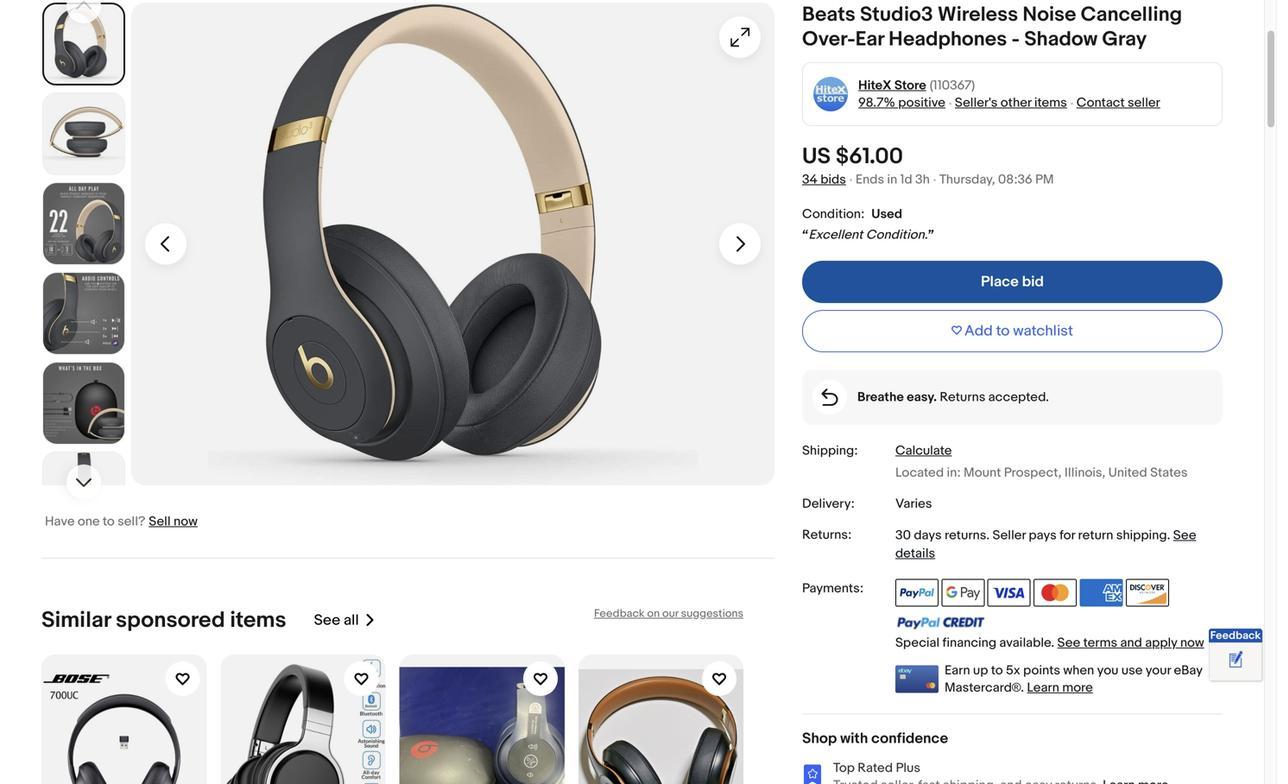 Task type: vqa. For each thing, say whether or not it's contained in the screenshot.
6h 39m left or best offer free shipping free returns in the left of the page
no



Task type: locate. For each thing, give the bounding box(es) containing it.
feedback
[[594, 607, 645, 621], [1211, 629, 1262, 643]]

ends in 1d 3h
[[856, 172, 930, 187]]

in:
[[947, 465, 961, 481]]

with details__icon image for top rated plus
[[803, 764, 823, 784]]

5x
[[1007, 663, 1021, 679]]

1 horizontal spatial see
[[1058, 636, 1081, 651]]

picture 4 of 8 image
[[43, 273, 124, 354]]

feedback on our suggestions link
[[594, 607, 744, 621]]

see inside see details
[[1174, 528, 1197, 544]]

items left see all on the bottom left
[[230, 607, 286, 634]]

for
[[1060, 528, 1076, 544]]

used
[[872, 206, 903, 222]]

to left 5x at right
[[992, 663, 1004, 679]]

suggestions
[[681, 607, 744, 621]]

0 vertical spatial feedback
[[594, 607, 645, 621]]

add to watchlist link
[[803, 310, 1223, 353]]

picture 2 of 8 image
[[43, 93, 124, 175]]

condition.
[[866, 227, 928, 243]]

our
[[663, 607, 679, 621]]

with details__icon image left top
[[803, 764, 823, 784]]

now up the ebay
[[1181, 636, 1205, 651]]

1 horizontal spatial feedback
[[1211, 629, 1262, 643]]

one
[[78, 514, 100, 529]]

1 vertical spatial with details__icon image
[[803, 764, 823, 784]]

0 horizontal spatial feedback
[[594, 607, 645, 621]]

see terms and apply now link
[[1058, 636, 1205, 651]]

0 horizontal spatial items
[[230, 607, 286, 634]]

1 vertical spatial items
[[230, 607, 286, 634]]

watchlist
[[1014, 322, 1074, 340]]

learn more
[[1028, 680, 1094, 696]]

.
[[987, 528, 990, 544], [1168, 528, 1171, 544]]

seller's other items
[[955, 95, 1068, 111]]

place
[[982, 273, 1019, 291]]

0 vertical spatial now
[[174, 514, 198, 529]]

see up when
[[1058, 636, 1081, 651]]

"
[[803, 227, 809, 243]]

thursday, 08:36 pm
[[940, 172, 1054, 187]]

united
[[1109, 465, 1148, 481]]

varies
[[896, 496, 933, 512]]

more
[[1063, 680, 1094, 696]]

1 horizontal spatial items
[[1035, 95, 1068, 111]]

illinois,
[[1065, 465, 1106, 481]]

2 vertical spatial see
[[1058, 636, 1081, 651]]

shop
[[803, 730, 837, 748]]

0 horizontal spatial see
[[314, 611, 341, 630]]

returns
[[945, 528, 987, 544]]

wireless
[[938, 3, 1019, 27]]

sell
[[149, 514, 171, 529]]

learn more link
[[1028, 680, 1094, 696]]

picture 5 of 8 image
[[43, 363, 124, 444]]

seller's
[[955, 95, 998, 111]]

your
[[1146, 663, 1172, 679]]

pm
[[1036, 172, 1054, 187]]

learn
[[1028, 680, 1060, 696]]

ebay mastercard image
[[896, 666, 939, 693]]

ear
[[856, 27, 885, 52]]

1 horizontal spatial .
[[1168, 528, 1171, 544]]

items for seller's other items
[[1035, 95, 1068, 111]]

to
[[997, 322, 1010, 340], [103, 514, 115, 529], [992, 663, 1004, 679]]

0 vertical spatial see
[[1174, 528, 1197, 544]]

hitex store (110367)
[[859, 78, 976, 93]]

thursday,
[[940, 172, 996, 187]]

shop with confidence
[[803, 730, 949, 748]]

with details__icon image
[[822, 389, 838, 406], [803, 764, 823, 784]]

with details__icon image for breathe easy.
[[822, 389, 838, 406]]

paypal image
[[896, 579, 939, 607]]

see details link
[[896, 528, 1197, 562]]

to right one
[[103, 514, 115, 529]]

similar sponsored items
[[41, 607, 286, 634]]

see left 'all'
[[314, 611, 341, 630]]

cancelling
[[1081, 3, 1183, 27]]

items
[[1035, 95, 1068, 111], [230, 607, 286, 634]]

2 . from the left
[[1168, 528, 1171, 544]]

place bid link
[[803, 261, 1223, 303]]

See all text field
[[314, 611, 359, 630]]

98.7% positive link
[[859, 95, 946, 111]]

0 vertical spatial with details__icon image
[[822, 389, 838, 406]]

34 bids link
[[803, 172, 847, 187]]

0 horizontal spatial .
[[987, 528, 990, 544]]

feedback right apply
[[1211, 629, 1262, 643]]

0 vertical spatial items
[[1035, 95, 1068, 111]]

shipping
[[1117, 528, 1168, 544]]

contact seller
[[1077, 95, 1161, 111]]

1 vertical spatial to
[[103, 514, 115, 529]]

earn
[[945, 663, 971, 679]]

with details__icon image left breathe
[[822, 389, 838, 406]]

master card image
[[1034, 579, 1077, 607]]

see details
[[896, 528, 1197, 562]]

seller
[[1128, 95, 1161, 111]]

2 vertical spatial to
[[992, 663, 1004, 679]]

pays
[[1029, 528, 1057, 544]]

us
[[803, 143, 831, 170]]

beats
[[803, 3, 856, 27]]

0 horizontal spatial now
[[174, 514, 198, 529]]

breathe
[[858, 390, 904, 405]]

1 vertical spatial feedback
[[1211, 629, 1262, 643]]

-
[[1012, 27, 1020, 52]]

1 vertical spatial see
[[314, 611, 341, 630]]

. up discover image
[[1168, 528, 1171, 544]]

gray
[[1103, 27, 1147, 52]]

1 horizontal spatial now
[[1181, 636, 1205, 651]]

to right the "add"
[[997, 322, 1010, 340]]

delivery:
[[803, 496, 855, 512]]

feedback left on
[[594, 607, 645, 621]]

to inside earn up to 5x points when you use your ebay mastercard®.
[[992, 663, 1004, 679]]

"
[[928, 227, 935, 243]]

98.7%
[[859, 95, 896, 111]]

2 horizontal spatial see
[[1174, 528, 1197, 544]]

items right other
[[1035, 95, 1068, 111]]

. left seller
[[987, 528, 990, 544]]

see right shipping
[[1174, 528, 1197, 544]]

other
[[1001, 95, 1032, 111]]

on
[[648, 607, 660, 621]]

now right the sell
[[174, 514, 198, 529]]

you
[[1098, 663, 1119, 679]]

headphones
[[889, 27, 1008, 52]]

items for similar sponsored items
[[230, 607, 286, 634]]



Task type: describe. For each thing, give the bounding box(es) containing it.
beats studio3 wireless noise cancelling over-ear headphones - shadow gray
[[803, 3, 1183, 52]]

hitex store image
[[813, 76, 849, 112]]

top
[[834, 761, 855, 776]]

bids
[[821, 172, 847, 187]]

google pay image
[[942, 579, 985, 607]]

paypal credit image
[[896, 616, 986, 630]]

feedback on our suggestions
[[594, 607, 744, 621]]

in
[[888, 172, 898, 187]]

feedback for feedback
[[1211, 629, 1262, 643]]

and
[[1121, 636, 1143, 651]]

sell?
[[118, 514, 145, 529]]

0 vertical spatial to
[[997, 322, 1010, 340]]

to for earn up to 5x points when you use your ebay mastercard®.
[[992, 663, 1004, 679]]

08:36
[[999, 172, 1033, 187]]

condition: used " excellent condition. "
[[803, 206, 935, 243]]

noise
[[1023, 3, 1077, 27]]

days
[[914, 528, 942, 544]]

shadow
[[1025, 27, 1098, 52]]

studio3
[[860, 3, 934, 27]]

points
[[1024, 663, 1061, 679]]

see for see all
[[314, 611, 341, 630]]

have one to sell? sell now
[[45, 514, 198, 529]]

hitex store link
[[859, 77, 927, 94]]

us $61.00
[[803, 143, 904, 170]]

calculate link
[[896, 443, 952, 459]]

see all link
[[314, 607, 376, 634]]

(110367)
[[930, 78, 976, 93]]

returns
[[940, 390, 986, 405]]

see for see details
[[1174, 528, 1197, 544]]

over-
[[803, 27, 856, 52]]

special
[[896, 636, 940, 651]]

plus
[[896, 761, 921, 776]]

bid
[[1023, 273, 1044, 291]]

all
[[344, 611, 359, 630]]

easy.
[[907, 390, 937, 405]]

when
[[1064, 663, 1095, 679]]

rated
[[858, 761, 893, 776]]

contact seller link
[[1077, 95, 1161, 111]]

accepted.
[[989, 390, 1050, 405]]

excellent
[[809, 227, 863, 243]]

to for have one to sell? sell now
[[103, 514, 115, 529]]

earn up to 5x points when you use your ebay mastercard®.
[[945, 663, 1203, 696]]

shipping:
[[803, 443, 858, 459]]

picture 1 of 8 image
[[44, 4, 124, 84]]

98.7% positive
[[859, 95, 946, 111]]

with
[[841, 730, 869, 748]]

prospect,
[[1005, 465, 1062, 481]]

up
[[974, 663, 989, 679]]

visa image
[[988, 579, 1031, 607]]

calculate located in: mount prospect, illinois, united states
[[896, 443, 1188, 481]]

$61.00
[[836, 143, 904, 170]]

use
[[1122, 663, 1143, 679]]

30
[[896, 528, 911, 544]]

ebay
[[1175, 663, 1203, 679]]

34
[[803, 172, 818, 187]]

calculate
[[896, 443, 952, 459]]

store
[[895, 78, 927, 93]]

states
[[1151, 465, 1188, 481]]

financing
[[943, 636, 997, 651]]

30 days returns . seller pays for return shipping .
[[896, 528, 1174, 544]]

3h
[[916, 172, 930, 187]]

breathe easy. returns accepted.
[[858, 390, 1050, 405]]

similar
[[41, 607, 111, 634]]

beats studio3 wireless noise cancelling over-ear headphones - shadow gray - picture 1 of 8 image
[[131, 3, 775, 485]]

1d
[[901, 172, 913, 187]]

details
[[896, 546, 936, 562]]

seller
[[993, 528, 1026, 544]]

34 bids
[[803, 172, 847, 187]]

contact
[[1077, 95, 1125, 111]]

terms
[[1084, 636, 1118, 651]]

1 . from the left
[[987, 528, 990, 544]]

place bid
[[982, 273, 1044, 291]]

discover image
[[1126, 579, 1170, 607]]

picture 3 of 8 image
[[43, 183, 124, 264]]

seller's other items link
[[955, 95, 1068, 111]]

american express image
[[1080, 579, 1124, 607]]

return
[[1079, 528, 1114, 544]]

mastercard®.
[[945, 680, 1025, 696]]

located
[[896, 465, 944, 481]]

feedback for feedback on our suggestions
[[594, 607, 645, 621]]

1 vertical spatial now
[[1181, 636, 1205, 651]]



